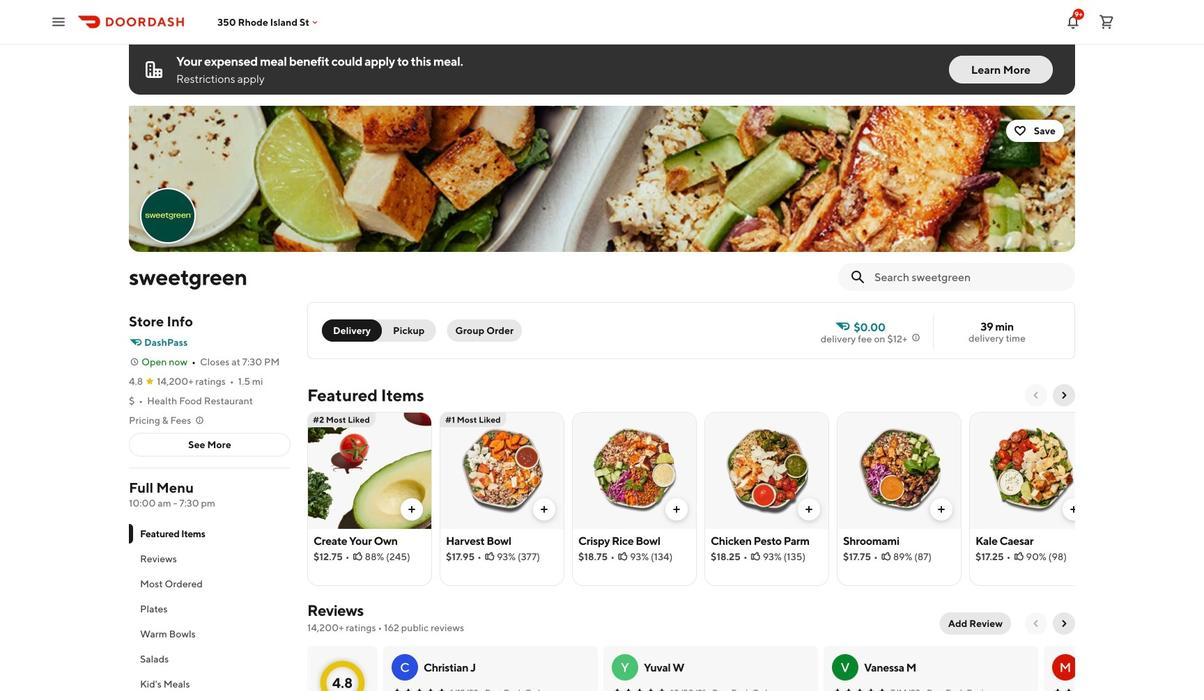 Task type: locate. For each thing, give the bounding box(es) containing it.
1 add item to cart image from the left
[[539, 504, 550, 516]]

notification bell image
[[1065, 14, 1081, 30]]

None radio
[[322, 320, 382, 342], [374, 320, 436, 342], [322, 320, 382, 342], [374, 320, 436, 342]]

add item to cart image
[[539, 504, 550, 516], [803, 504, 815, 516]]

1 add item to cart image from the left
[[406, 504, 417, 516]]

4 add item to cart image from the left
[[1068, 504, 1079, 516]]

shroomami image
[[838, 413, 961, 530]]

add item to cart image for the shroomami image
[[936, 504, 947, 516]]

add item to cart image for chicken pesto parm image
[[803, 504, 815, 516]]

harvest bowl image
[[440, 413, 564, 530]]

1 horizontal spatial add item to cart image
[[803, 504, 815, 516]]

0 items, open order cart image
[[1098, 14, 1115, 30]]

2 add item to cart image from the left
[[671, 504, 682, 516]]

0 horizontal spatial add item to cart image
[[539, 504, 550, 516]]

heading
[[307, 385, 424, 407]]

add item to cart image
[[406, 504, 417, 516], [671, 504, 682, 516], [936, 504, 947, 516], [1068, 504, 1079, 516]]

previous button of carousel image
[[1031, 390, 1042, 401]]

add item to cart image for harvest bowl image at left
[[539, 504, 550, 516]]

next image
[[1058, 619, 1070, 630]]

crispy rice bowl image
[[573, 413, 696, 530]]

previous image
[[1031, 619, 1042, 630]]

3 add item to cart image from the left
[[936, 504, 947, 516]]

2 add item to cart image from the left
[[803, 504, 815, 516]]

sweetgreen image
[[129, 106, 1075, 252], [141, 190, 194, 242]]



Task type: vqa. For each thing, say whether or not it's contained in the screenshot.
Chicken in the "Chicken (All Toppings) $16.81"
no



Task type: describe. For each thing, give the bounding box(es) containing it.
Item Search search field
[[874, 270, 1064, 285]]

open menu image
[[50, 14, 67, 30]]

add item to cart image for 'crispy rice bowl' image
[[671, 504, 682, 516]]

create your own image
[[308, 413, 431, 530]]

order methods option group
[[322, 320, 436, 342]]

add item to cart image for 'create your own' image
[[406, 504, 417, 516]]

add item to cart image for kale caesar image
[[1068, 504, 1079, 516]]

kale caesar image
[[970, 413, 1093, 530]]

next button of carousel image
[[1058, 390, 1070, 401]]

chicken pesto parm image
[[705, 413, 829, 530]]



